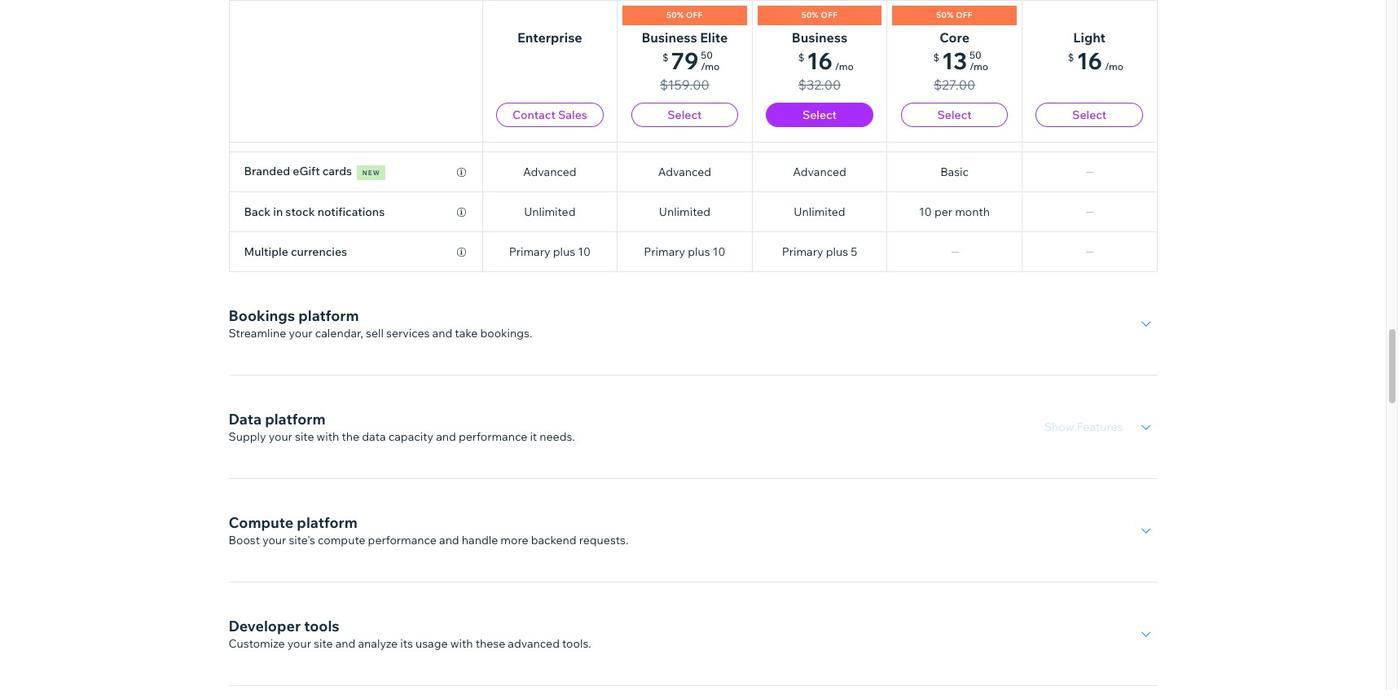 Task type: describe. For each thing, give the bounding box(es) containing it.
50% off for 79
[[667, 10, 703, 20]]

take
[[455, 326, 478, 341]]

tools.
[[562, 637, 591, 651]]

month
[[955, 205, 990, 219]]

back in stock notifications
[[244, 205, 385, 219]]

tools
[[304, 617, 340, 636]]

cards
[[323, 164, 352, 179]]

multiple
[[244, 245, 288, 259]]

50% for 13
[[937, 10, 954, 20]]

core $ 13 50 /mo $27.00
[[934, 29, 989, 93]]

analyze
[[358, 637, 398, 651]]

it
[[530, 430, 537, 444]]

contact sales
[[513, 108, 587, 122]]

contact
[[513, 108, 556, 122]]

show features button
[[1045, 420, 1124, 434]]

back
[[244, 205, 271, 219]]

$ inside $ 16 /mo
[[1068, 51, 1075, 64]]

backend
[[531, 533, 577, 548]]

$27.00
[[934, 77, 976, 93]]

features
[[1077, 420, 1124, 434]]

advanced
[[508, 637, 560, 651]]

enterprise
[[518, 29, 582, 46]]

13
[[942, 46, 968, 75]]

sell
[[366, 326, 384, 341]]

3 plus from the left
[[826, 245, 849, 259]]

select for 13
[[938, 108, 972, 122]]

bookings
[[229, 306, 295, 325]]

business elite $ 79 50 /mo $159.00
[[642, 29, 728, 93]]

advanced down contact sales button
[[523, 165, 577, 179]]

2 horizontal spatial 10
[[920, 205, 932, 219]]

compute
[[229, 514, 294, 532]]

platform for compute platform
[[297, 514, 358, 532]]

branded
[[244, 164, 290, 179]]

$32.00
[[799, 77, 841, 93]]

and inside bookings platform streamline your calendar, sell services and take bookings.
[[432, 326, 453, 341]]

select for 16
[[1073, 108, 1107, 122]]

2 primary plus 10 from the left
[[644, 245, 726, 259]]

$ inside core $ 13 50 /mo $27.00
[[934, 51, 940, 64]]

/mo inside the business $ 16 /mo $32.00
[[835, 60, 854, 73]]

and inside developer tools customize your site and analyze its usage with these advanced tools.
[[336, 637, 356, 651]]

multiple currencies
[[244, 245, 347, 259]]

your for data
[[269, 430, 293, 444]]

1,000 reviews
[[783, 125, 856, 139]]

off for 13
[[956, 10, 973, 20]]

business for 79
[[642, 29, 697, 46]]

by
[[333, 125, 347, 139]]

with inside data platform supply your site with the data capacity and performance it needs.
[[317, 430, 339, 444]]

platform for data platform
[[265, 410, 326, 429]]

contact sales button
[[496, 103, 604, 127]]

light
[[1074, 29, 1106, 46]]

250 products
[[785, 85, 855, 99]]

10 per month
[[920, 205, 990, 219]]

bookings.
[[480, 326, 533, 341]]

developer
[[229, 617, 301, 636]]

select button for 79
[[631, 103, 739, 127]]

1 primary plus 10 from the left
[[509, 245, 591, 259]]

select for 79
[[668, 108, 702, 122]]

1 plus from the left
[[553, 245, 575, 259]]

your for compute
[[263, 533, 286, 548]]

50 inside core $ 13 50 /mo $27.00
[[970, 49, 982, 61]]

handle
[[462, 533, 498, 548]]

advanced left shipping
[[244, 5, 298, 20]]

services
[[386, 326, 430, 341]]

data
[[362, 430, 386, 444]]

elite
[[700, 29, 728, 46]]

reviews for 1,000
[[816, 125, 856, 139]]

its
[[400, 637, 413, 651]]

1 horizontal spatial 10
[[713, 245, 726, 259]]

new
[[362, 169, 380, 177]]

streamline
[[229, 326, 286, 341]]

3,000
[[648, 125, 679, 139]]



Task type: locate. For each thing, give the bounding box(es) containing it.
basic
[[941, 165, 969, 179]]

advanced
[[244, 5, 298, 20], [523, 165, 577, 179], [658, 165, 712, 179], [793, 165, 847, 179]]

4 select from the left
[[1073, 108, 1107, 122]]

1 reviews from the left
[[290, 125, 331, 139]]

3 select button from the left
[[901, 103, 1009, 127]]

advanced shipping
[[244, 5, 348, 20]]

0 horizontal spatial 10
[[578, 245, 591, 259]]

select button down 25 products
[[901, 103, 1009, 127]]

select button down $159.00
[[631, 103, 739, 127]]

1 horizontal spatial 16
[[1077, 46, 1103, 75]]

site down tools
[[314, 637, 333, 651]]

2 horizontal spatial primary
[[782, 245, 824, 259]]

capacity
[[389, 430, 434, 444]]

1 horizontal spatial with
[[451, 637, 473, 651]]

data
[[229, 410, 262, 429]]

2 50% from the left
[[802, 10, 819, 20]]

2 primary from the left
[[644, 245, 686, 259]]

performance left it
[[459, 430, 528, 444]]

$ 16 /mo
[[1068, 46, 1124, 75]]

reviews for product
[[290, 125, 331, 139]]

platform up compute
[[297, 514, 358, 532]]

your inside developer tools customize your site and analyze its usage with these advanced tools.
[[288, 637, 311, 651]]

2 /mo from the left
[[835, 60, 854, 73]]

1 horizontal spatial plus
[[688, 245, 710, 259]]

50 inside business elite $ 79 50 /mo $159.00
[[701, 49, 713, 61]]

0 horizontal spatial off
[[686, 10, 703, 20]]

with inside developer tools customize your site and analyze its usage with these advanced tools.
[[451, 637, 473, 651]]

platform up calendar,
[[298, 306, 359, 325]]

bookings platform streamline your calendar, sell services and take bookings.
[[229, 306, 533, 341]]

3 $ from the left
[[934, 51, 940, 64]]

$ inside business elite $ 79 50 /mo $159.00
[[663, 51, 669, 64]]

off for 16
[[821, 10, 838, 20]]

products for 250 products
[[807, 85, 855, 99]]

select
[[668, 108, 702, 122], [803, 108, 837, 122], [938, 108, 972, 122], [1073, 108, 1107, 122]]

0 horizontal spatial 50%
[[667, 10, 684, 20]]

your inside compute platform boost your site's compute performance and handle more backend requests.
[[263, 533, 286, 548]]

performance inside compute platform boost your site's compute performance and handle more backend requests.
[[368, 533, 437, 548]]

/mo inside business elite $ 79 50 /mo $159.00
[[701, 60, 720, 73]]

0 vertical spatial site
[[295, 430, 314, 444]]

platform for bookings platform
[[298, 306, 359, 325]]

2 off from the left
[[821, 10, 838, 20]]

advanced down 3,000 reviews
[[658, 165, 712, 179]]

/mo down the light
[[1105, 60, 1124, 73]]

0 horizontal spatial products
[[807, 85, 855, 99]]

50% up core at the top of page
[[937, 10, 954, 20]]

with left the
[[317, 430, 339, 444]]

these
[[476, 637, 506, 651]]

and inside data platform supply your site with the data capacity and performance it needs.
[[436, 430, 456, 444]]

products down 13
[[939, 85, 987, 99]]

0 horizontal spatial primary plus 10
[[509, 245, 591, 259]]

shipping
[[301, 5, 348, 20]]

0 horizontal spatial with
[[317, 430, 339, 444]]

kudobuzz
[[349, 125, 403, 139]]

16 down the light
[[1077, 46, 1103, 75]]

0 vertical spatial performance
[[459, 430, 528, 444]]

50% off for 16
[[802, 10, 838, 20]]

business up 79
[[642, 29, 697, 46]]

0 horizontal spatial primary
[[509, 245, 551, 259]]

1 vertical spatial platform
[[265, 410, 326, 429]]

select down $ 16 /mo
[[1073, 108, 1107, 122]]

select button
[[631, 103, 739, 127], [766, 103, 874, 127], [901, 103, 1009, 127], [1036, 103, 1144, 127]]

2 select button from the left
[[766, 103, 874, 127]]

core
[[940, 29, 970, 46]]

select up 3,000 reviews
[[668, 108, 702, 122]]

developer tools customize your site and analyze its usage with these advanced tools.
[[229, 617, 591, 651]]

79
[[671, 46, 699, 75]]

1,000
[[783, 125, 814, 139]]

and down tools
[[336, 637, 356, 651]]

1 horizontal spatial primary
[[644, 245, 686, 259]]

50% off up core at the top of page
[[937, 10, 973, 20]]

$159.00
[[660, 77, 710, 93]]

0 horizontal spatial plus
[[553, 245, 575, 259]]

50% for 79
[[667, 10, 684, 20]]

off for 79
[[686, 10, 703, 20]]

50% off up the business $ 16 /mo $32.00
[[802, 10, 838, 20]]

4 $ from the left
[[1068, 51, 1075, 64]]

1 vertical spatial performance
[[368, 533, 437, 548]]

calendar,
[[315, 326, 363, 341]]

reviews left by
[[290, 125, 331, 139]]

performance right compute
[[368, 533, 437, 548]]

0 horizontal spatial 50
[[701, 49, 713, 61]]

1 horizontal spatial performance
[[459, 430, 528, 444]]

2 horizontal spatial 50%
[[937, 10, 954, 20]]

4 /mo from the left
[[1105, 60, 1124, 73]]

1 horizontal spatial business
[[792, 29, 848, 46]]

50 right 13
[[970, 49, 982, 61]]

your right supply
[[269, 430, 293, 444]]

$ up $32.00
[[798, 51, 805, 64]]

1 /mo from the left
[[701, 60, 720, 73]]

business
[[642, 29, 697, 46], [792, 29, 848, 46]]

/mo inside $ 16 /mo
[[1105, 60, 1124, 73]]

1 select button from the left
[[631, 103, 739, 127]]

platform inside compute platform boost your site's compute performance and handle more backend requests.
[[297, 514, 358, 532]]

3 50% off from the left
[[937, 10, 973, 20]]

with left these
[[451, 637, 473, 651]]

0 vertical spatial platform
[[298, 306, 359, 325]]

$ left 79
[[663, 51, 669, 64]]

reviews right 3,000
[[682, 125, 722, 139]]

5
[[851, 245, 858, 259]]

3 50% from the left
[[937, 10, 954, 20]]

your for developer
[[288, 637, 311, 651]]

boost
[[229, 533, 260, 548]]

off
[[686, 10, 703, 20], [821, 10, 838, 20], [956, 10, 973, 20]]

2 horizontal spatial reviews
[[816, 125, 856, 139]]

and left take
[[432, 326, 453, 341]]

usage
[[416, 637, 448, 651]]

50
[[701, 49, 713, 61], [970, 49, 982, 61]]

platform inside data platform supply your site with the data capacity and performance it needs.
[[265, 410, 326, 429]]

0 horizontal spatial reviews
[[290, 125, 331, 139]]

in
[[273, 205, 283, 219]]

1 primary from the left
[[509, 245, 551, 259]]

25 products
[[923, 85, 987, 99]]

2 50% off from the left
[[802, 10, 838, 20]]

3 primary from the left
[[782, 245, 824, 259]]

1 $ from the left
[[663, 51, 669, 64]]

2 50 from the left
[[970, 49, 982, 61]]

/mo
[[701, 60, 720, 73], [835, 60, 854, 73], [970, 60, 989, 73], [1105, 60, 1124, 73]]

platform right the "data"
[[265, 410, 326, 429]]

2 products from the left
[[939, 85, 987, 99]]

off up elite
[[686, 10, 703, 20]]

2 reviews from the left
[[682, 125, 722, 139]]

currencies
[[291, 245, 347, 259]]

2 business from the left
[[792, 29, 848, 46]]

site inside developer tools customize your site and analyze its usage with these advanced tools.
[[314, 637, 333, 651]]

3,000 reviews
[[648, 125, 722, 139]]

requests.
[[579, 533, 629, 548]]

business inside the business $ 16 /mo $32.00
[[792, 29, 848, 46]]

egift
[[293, 164, 320, 179]]

site for platform
[[295, 430, 314, 444]]

show features
[[1045, 420, 1124, 434]]

50% for 16
[[802, 10, 819, 20]]

1 16 from the left
[[807, 46, 833, 75]]

/mo up $32.00
[[835, 60, 854, 73]]

16 up $32.00
[[807, 46, 833, 75]]

2 16 from the left
[[1077, 46, 1103, 75]]

2 $ from the left
[[798, 51, 805, 64]]

advanced down 1,000 reviews
[[793, 165, 847, 179]]

per
[[935, 205, 953, 219]]

10
[[920, 205, 932, 219], [578, 245, 591, 259], [713, 245, 726, 259]]

performance inside data platform supply your site with the data capacity and performance it needs.
[[459, 430, 528, 444]]

site left the
[[295, 430, 314, 444]]

1 horizontal spatial 50
[[970, 49, 982, 61]]

reviews right 1,000
[[816, 125, 856, 139]]

3 off from the left
[[956, 10, 973, 20]]

unlimited
[[524, 85, 576, 99], [659, 85, 711, 99], [524, 125, 576, 139], [524, 205, 576, 219], [659, 205, 711, 219], [794, 205, 846, 219]]

1 horizontal spatial reviews
[[682, 125, 722, 139]]

50 down elite
[[701, 49, 713, 61]]

$ inside the business $ 16 /mo $32.00
[[798, 51, 805, 64]]

2 horizontal spatial plus
[[826, 245, 849, 259]]

performance
[[459, 430, 528, 444], [368, 533, 437, 548]]

50% off
[[667, 10, 703, 20], [802, 10, 838, 20], [937, 10, 973, 20]]

your left calendar,
[[289, 326, 313, 341]]

1 50% from the left
[[667, 10, 684, 20]]

site for tools
[[314, 637, 333, 651]]

16
[[807, 46, 833, 75], [1077, 46, 1103, 75]]

1 50% off from the left
[[667, 10, 703, 20]]

select up 1,000 reviews
[[803, 108, 837, 122]]

compute
[[318, 533, 366, 548]]

business up $32.00
[[792, 29, 848, 46]]

notifications
[[318, 205, 385, 219]]

50% off up elite
[[667, 10, 703, 20]]

/mo right 79
[[701, 60, 720, 73]]

1 products from the left
[[807, 85, 855, 99]]

the
[[342, 430, 360, 444]]

platform
[[298, 306, 359, 325], [265, 410, 326, 429], [297, 514, 358, 532]]

supply
[[229, 430, 266, 444]]

and
[[432, 326, 453, 341], [436, 430, 456, 444], [439, 533, 459, 548], [336, 637, 356, 651]]

3 select from the left
[[938, 108, 972, 122]]

1 vertical spatial with
[[451, 637, 473, 651]]

stock
[[286, 205, 315, 219]]

1 horizontal spatial products
[[939, 85, 987, 99]]

primary plus 10
[[509, 245, 591, 259], [644, 245, 726, 259]]

plus
[[553, 245, 575, 259], [688, 245, 710, 259], [826, 245, 849, 259]]

business $ 16 /mo $32.00
[[792, 29, 854, 93]]

/mo right 13
[[970, 60, 989, 73]]

2 horizontal spatial 50% off
[[937, 10, 973, 20]]

$ left 13
[[934, 51, 940, 64]]

2 vertical spatial platform
[[297, 514, 358, 532]]

off up the business $ 16 /mo $32.00
[[821, 10, 838, 20]]

select button for 13
[[901, 103, 1009, 127]]

site inside data platform supply your site with the data capacity and performance it needs.
[[295, 430, 314, 444]]

1 off from the left
[[686, 10, 703, 20]]

0 horizontal spatial 16
[[807, 46, 833, 75]]

and right capacity
[[436, 430, 456, 444]]

50% up 79
[[667, 10, 684, 20]]

select button down $ 16 /mo
[[1036, 103, 1144, 127]]

50% up the business $ 16 /mo $32.00
[[802, 10, 819, 20]]

your inside data platform supply your site with the data capacity and performance it needs.
[[269, 430, 293, 444]]

0 vertical spatial with
[[317, 430, 339, 444]]

$ down the light
[[1068, 51, 1075, 64]]

show
[[1045, 420, 1075, 434]]

and left the handle
[[439, 533, 459, 548]]

2 horizontal spatial off
[[956, 10, 973, 20]]

compute platform boost your site's compute performance and handle more backend requests.
[[229, 514, 629, 548]]

0 horizontal spatial 50% off
[[667, 10, 703, 20]]

2 select from the left
[[803, 108, 837, 122]]

product
[[244, 125, 287, 139]]

with
[[317, 430, 339, 444], [451, 637, 473, 651]]

1 select from the left
[[668, 108, 702, 122]]

your
[[289, 326, 313, 341], [269, 430, 293, 444], [263, 533, 286, 548], [288, 637, 311, 651]]

business inside business elite $ 79 50 /mo $159.00
[[642, 29, 697, 46]]

250
[[785, 85, 805, 99]]

select down 25 products
[[938, 108, 972, 122]]

1 horizontal spatial 50% off
[[802, 10, 838, 20]]

data platform supply your site with the data capacity and performance it needs.
[[229, 410, 575, 444]]

sales
[[558, 108, 587, 122]]

needs.
[[540, 430, 575, 444]]

your down tools
[[288, 637, 311, 651]]

products for 25 products
[[939, 85, 987, 99]]

platform inside bookings platform streamline your calendar, sell services and take bookings.
[[298, 306, 359, 325]]

1 business from the left
[[642, 29, 697, 46]]

select button for 16
[[1036, 103, 1144, 127]]

more
[[501, 533, 529, 548]]

$
[[663, 51, 669, 64], [798, 51, 805, 64], [934, 51, 940, 64], [1068, 51, 1075, 64]]

your for bookings
[[289, 326, 313, 341]]

reviews
[[290, 125, 331, 139], [682, 125, 722, 139], [816, 125, 856, 139]]

reviews for 3,000
[[682, 125, 722, 139]]

your down compute
[[263, 533, 286, 548]]

customize
[[229, 637, 285, 651]]

4 select button from the left
[[1036, 103, 1144, 127]]

25
[[923, 85, 936, 99]]

3 /mo from the left
[[970, 60, 989, 73]]

1 horizontal spatial 50%
[[802, 10, 819, 20]]

and inside compute platform boost your site's compute performance and handle more backend requests.
[[439, 533, 459, 548]]

50% off for 13
[[937, 10, 973, 20]]

branded egift cards
[[244, 164, 352, 179]]

16 inside the business $ 16 /mo $32.00
[[807, 46, 833, 75]]

2 plus from the left
[[688, 245, 710, 259]]

0 horizontal spatial performance
[[368, 533, 437, 548]]

your inside bookings platform streamline your calendar, sell services and take bookings.
[[289, 326, 313, 341]]

3 reviews from the left
[[816, 125, 856, 139]]

select button down the 250 products at the top right of page
[[766, 103, 874, 127]]

0 horizontal spatial business
[[642, 29, 697, 46]]

business for 16
[[792, 29, 848, 46]]

products right 250
[[807, 85, 855, 99]]

1 horizontal spatial off
[[821, 10, 838, 20]]

/mo inside core $ 13 50 /mo $27.00
[[970, 60, 989, 73]]

product reviews by kudobuzz
[[244, 125, 403, 139]]

off up core at the top of page
[[956, 10, 973, 20]]

site's
[[289, 533, 315, 548]]

primary plus 5
[[782, 245, 858, 259]]

1 50 from the left
[[701, 49, 713, 61]]

1 horizontal spatial primary plus 10
[[644, 245, 726, 259]]

1 vertical spatial site
[[314, 637, 333, 651]]



Task type: vqa. For each thing, say whether or not it's contained in the screenshot.
the 'to' within Streamline your business with our native payment provider. Manage everything in one place—from payments to orders, bookings, events, services, classes, subscriptions and more.
no



